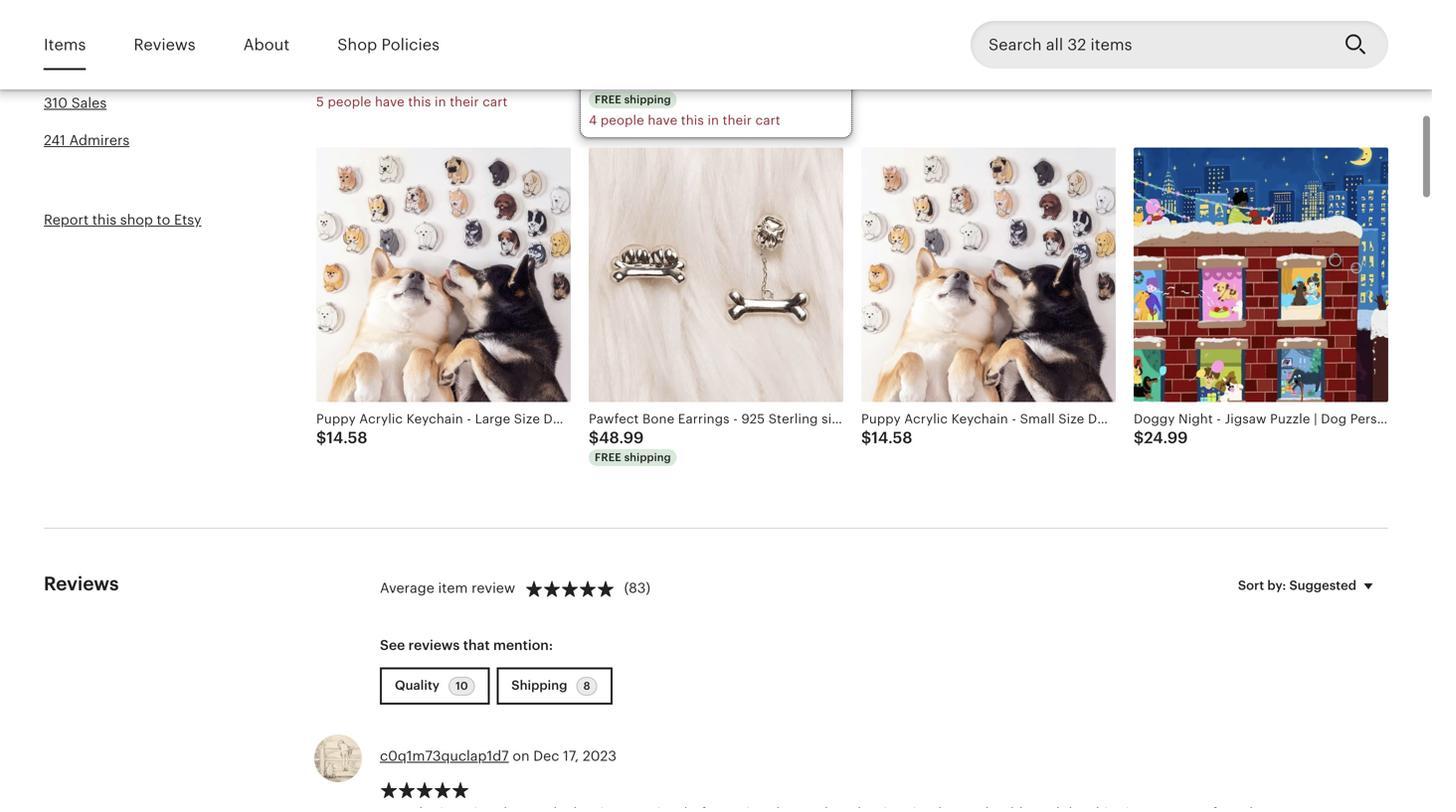 Task type: describe. For each thing, give the bounding box(es) containing it.
shipping for free shipping
[[624, 93, 671, 106]]

c0q1m73quclap1d7 link
[[380, 748, 509, 764]]

$ 14.58
[[861, 71, 913, 89]]

cart inside $ 48.99 free shipping 4 people have this in their cart
[[755, 113, 780, 128]]

$ 48.99 free shipping
[[589, 429, 671, 464]]

side for puppy acrylic keychain - small size dog | 2-side dog charms $ 14.58
[[1136, 412, 1162, 427]]

1 horizontal spatial reviews
[[134, 36, 196, 54]]

people inside $ 12.99 5 people have this in their cart
[[328, 94, 371, 109]]

doggy
[[1134, 412, 1175, 427]]

acrylic for puppy acrylic keychain - small size dog | 2-side dog charms $ 14.58
[[904, 412, 948, 427]]

17,
[[563, 748, 579, 764]]

dog for doggy night - jigsaw puzzle | dog person's gift, $ 24.99
[[1321, 412, 1347, 427]]

charms for puppy acrylic keychain - large size dog | 2-side dog charms $ 14.58
[[651, 412, 699, 427]]

about
[[243, 36, 290, 54]]

241
[[44, 132, 65, 148]]

12.99
[[327, 71, 367, 89]]

doggy night - jigsaw puzzle | dog person's gift, $ 24.99
[[1134, 412, 1432, 447]]

keychain for puppy acrylic keychain - middle size dog | 2-sid $ 14.58
[[1224, 53, 1281, 68]]

310 sales
[[44, 95, 107, 111]]

310
[[44, 95, 68, 111]]

puppy acrylic keychain - small size dog | 2-side dog charms image
[[861, 148, 1116, 402]]

sales
[[71, 95, 107, 111]]

this inside $ 12.99 5 people have this in their cart
[[408, 94, 431, 109]]

report this shop to etsy link
[[44, 212, 201, 228]]

small
[[1020, 412, 1055, 427]]

reviews
[[408, 638, 460, 654]]

$ inside the $ 48.99 free shipping
[[589, 429, 599, 447]]

in inside $ 12.99 5 people have this in their cart
[[435, 94, 446, 109]]

dec
[[533, 748, 559, 764]]

sort by: suggested button
[[1223, 565, 1395, 607]]

about link
[[243, 22, 290, 68]]

free for free shipping
[[595, 93, 621, 106]]

puppy for puppy acrylic keychain - large size dog | 2-side dog charms $ 14.58
[[316, 412, 356, 427]]

average item review
[[380, 580, 515, 596]]

| for puppy acrylic keychain - middle size dog | 2-sid $ 14.58
[[1398, 53, 1401, 68]]

2- for puppy acrylic keychain - large size dog | 2-side dog charms $ 14.58
[[580, 412, 592, 427]]

admirers
[[69, 132, 130, 148]]

1 vertical spatial reviews
[[44, 574, 119, 595]]

on
[[513, 748, 530, 764]]

see reviews that mention:
[[380, 638, 553, 654]]

puppy acrylic keychain - middle size dog | 2-sid $ 14.58
[[1134, 53, 1432, 89]]

this inside $ 48.99 free shipping 4 people have this in their cart
[[681, 113, 704, 128]]

0 horizontal spatial this
[[92, 212, 116, 228]]

c0q1m73quclap1d7
[[380, 748, 509, 764]]

shop policies
[[337, 36, 440, 54]]

10
[[456, 680, 468, 692]]

item
[[438, 580, 468, 596]]

$ inside puppy acrylic keychain - middle size dog | 2-sid $ 14.58
[[1134, 71, 1144, 89]]

review
[[472, 580, 515, 596]]

puppy acrylic keychain - large size dog | 2-side dog charms $ 14.58
[[316, 412, 699, 447]]

310 sales link
[[44, 95, 107, 111]]

$ inside $ 12.99 5 people have this in their cart
[[316, 71, 327, 89]]

puzzle
[[1270, 412, 1310, 427]]

$ 12.99 5 people have this in their cart
[[316, 71, 508, 109]]

14.58 inside puppy acrylic keychain - small size dog | 2-side dog charms $ 14.58
[[871, 429, 913, 447]]

quality
[[395, 678, 443, 693]]

shipping for $
[[624, 452, 671, 464]]

- for puppy acrylic keychain - middle size dog | 2-sid $ 14.58
[[1284, 53, 1289, 68]]

puppy for puppy acrylic keychain - middle size dog | 2-sid $ 14.58
[[1134, 53, 1173, 68]]

size for puppy acrylic keychain - large size dog | 2-side dog charms $ 14.58
[[514, 412, 540, 427]]

report
[[44, 212, 89, 228]]

shipping
[[511, 678, 570, 693]]

policies
[[381, 36, 440, 54]]

$ inside the puppy acrylic keychain - large size dog | 2-side dog charms $ 14.58
[[316, 429, 327, 447]]

charms for puppy acrylic keychain - small size dog | 2-side dog charms $ 14.58
[[1195, 412, 1244, 427]]

241 admirers link
[[44, 132, 130, 148]]

side for puppy acrylic keychain - large size dog | 2-side dog charms $ 14.58
[[592, 412, 618, 427]]

keychain for puppy acrylic keychain - small size dog | 2-side dog charms $ 14.58
[[951, 412, 1008, 427]]

shy shiba sock - design for shiba lovers, shiba inu lover's gift, doge meme sock, happy dog sock, cute shiba inu apparel, dog-themed sock image
[[316, 0, 571, 44]]



Task type: vqa. For each thing, say whether or not it's contained in the screenshot.


Task type: locate. For each thing, give the bounding box(es) containing it.
their inside $ 12.99 5 people have this in their cart
[[450, 94, 479, 109]]

acrylic for puppy acrylic keychain - large size dog | 2-side dog charms $ 14.58
[[359, 412, 403, 427]]

1 horizontal spatial this
[[408, 94, 431, 109]]

people inside $ 48.99 free shipping 4 people have this in their cart
[[601, 113, 644, 128]]

sid
[[1417, 53, 1432, 68]]

2- for puppy acrylic keychain - small size dog | 2-side dog charms $ 14.58
[[1124, 412, 1136, 427]]

have inside $ 48.99 free shipping 4 people have this in their cart
[[648, 113, 677, 128]]

1 horizontal spatial charms
[[1195, 412, 1244, 427]]

1 horizontal spatial 2-
[[1124, 412, 1136, 427]]

| for puppy acrylic keychain - small size dog | 2-side dog charms $ 14.58
[[1117, 412, 1121, 427]]

$ inside $ 48.99 free shipping 4 people have this in their cart
[[589, 71, 599, 89]]

doggy night - jigsaw puzzle | dog person's gift, dogs life in new york image
[[1134, 148, 1388, 402]]

0 vertical spatial 48.99
[[599, 71, 644, 89]]

1 horizontal spatial their
[[723, 113, 752, 128]]

1 vertical spatial have
[[648, 113, 677, 128]]

2 free from the top
[[595, 452, 621, 464]]

keychain inside the puppy acrylic keychain - large size dog | 2-side dog charms $ 14.58
[[406, 412, 463, 427]]

by:
[[1267, 578, 1286, 593]]

Search all 32 items text field
[[971, 21, 1329, 69]]

jigsaw
[[1225, 412, 1267, 427]]

side up 24.99
[[1136, 412, 1162, 427]]

puppy acrylic keychain - large size dog | 2-side dog charms image
[[316, 148, 571, 402]]

$ inside puppy acrylic keychain - small size dog | 2-side dog charms $ 14.58
[[861, 429, 871, 447]]

acrylic inside puppy acrylic keychain - middle size dog | 2-sid $ 14.58
[[1177, 53, 1220, 68]]

people down the 12.99
[[328, 94, 371, 109]]

241 admirers
[[44, 132, 130, 148]]

puppy inside the puppy acrylic keychain - large size dog | 2-side dog charms $ 14.58
[[316, 412, 356, 427]]

large
[[475, 412, 510, 427]]

$
[[316, 71, 327, 89], [589, 71, 599, 89], [861, 71, 871, 89], [1134, 71, 1144, 89], [316, 429, 327, 447], [589, 429, 599, 447], [861, 429, 871, 447], [1134, 429, 1144, 447]]

gift,
[[1406, 412, 1432, 427]]

48.99 inside $ 48.99 free shipping 4 people have this in their cart
[[599, 71, 644, 89]]

0 horizontal spatial have
[[375, 94, 405, 109]]

0 horizontal spatial puppy
[[316, 412, 356, 427]]

0 vertical spatial shipping
[[624, 93, 671, 106]]

acrylic
[[1177, 53, 1220, 68], [359, 412, 403, 427], [904, 412, 948, 427]]

0 horizontal spatial 2-
[[580, 412, 592, 427]]

have
[[375, 94, 405, 109], [648, 113, 677, 128]]

2 horizontal spatial puppy
[[1134, 53, 1173, 68]]

-
[[1284, 53, 1289, 68], [467, 412, 471, 427], [1012, 412, 1016, 427], [1217, 412, 1221, 427]]

sort by: suggested
[[1238, 578, 1357, 593]]

0 horizontal spatial charms
[[651, 412, 699, 427]]

to
[[157, 212, 170, 228]]

reviews
[[134, 36, 196, 54], [44, 574, 119, 595]]

size inside puppy acrylic keychain - middle size dog | 2-sid $ 14.58
[[1339, 53, 1365, 68]]

2- inside puppy acrylic keychain - small size dog | 2-side dog charms $ 14.58
[[1124, 412, 1136, 427]]

2- inside puppy acrylic keychain - middle size dog | 2-sid $ 14.58
[[1405, 53, 1417, 68]]

1 horizontal spatial people
[[601, 113, 644, 128]]

charms inside the puppy acrylic keychain - large size dog | 2-side dog charms $ 14.58
[[651, 412, 699, 427]]

dog
[[1369, 53, 1394, 68], [544, 412, 569, 427], [621, 412, 647, 427], [1088, 412, 1114, 427], [1166, 412, 1192, 427], [1321, 412, 1347, 427]]

acrylic inside puppy acrylic keychain - small size dog | 2-side dog charms $ 14.58
[[904, 412, 948, 427]]

1 side from the left
[[592, 412, 618, 427]]

1 charms from the left
[[651, 412, 699, 427]]

2 vertical spatial this
[[92, 212, 116, 228]]

puppy
[[1134, 53, 1173, 68], [316, 412, 356, 427], [861, 412, 901, 427]]

1 horizontal spatial puppy
[[861, 412, 901, 427]]

0 horizontal spatial their
[[450, 94, 479, 109]]

0 vertical spatial their
[[450, 94, 479, 109]]

| right large
[[573, 412, 576, 427]]

1 48.99 from the top
[[599, 71, 644, 89]]

dog right large
[[544, 412, 569, 427]]

0 horizontal spatial keychain
[[406, 412, 463, 427]]

2- left night
[[1124, 412, 1136, 427]]

2 shipping from the top
[[624, 452, 671, 464]]

size right small
[[1058, 412, 1084, 427]]

| right puzzle
[[1314, 412, 1317, 427]]

middle
[[1292, 53, 1335, 68]]

dog up 24.99
[[1166, 412, 1192, 427]]

c0q1m73quclap1d7 on dec 17, 2023
[[380, 748, 617, 764]]

- right night
[[1217, 412, 1221, 427]]

- for puppy acrylic keychain - large size dog | 2-side dog charms $ 14.58
[[467, 412, 471, 427]]

dog up the $ 48.99 free shipping at left
[[621, 412, 647, 427]]

0 horizontal spatial cart
[[483, 94, 508, 109]]

14.58
[[871, 71, 913, 89], [1144, 71, 1185, 89], [327, 429, 368, 447], [871, 429, 913, 447]]

- inside puppy acrylic keychain - small size dog | 2-side dog charms $ 14.58
[[1012, 412, 1016, 427]]

$ 48.99 free shipping 4 people have this in their cart
[[589, 71, 780, 128]]

2-
[[1405, 53, 1417, 68], [580, 412, 592, 427], [1124, 412, 1136, 427]]

0 vertical spatial free
[[595, 93, 621, 106]]

shiba acrylic keychain | shiba inu lover | shiba lover's gift | 2-side dog charms | kawaii dog accessories | dog person's gift image
[[861, 0, 1116, 44]]

puppy acrylic keychain - middle size dog | 2-side dog charms image
[[1134, 0, 1388, 44]]

| inside doggy night - jigsaw puzzle | dog person's gift, $ 24.99
[[1314, 412, 1317, 427]]

48.99 inside the $ 48.99 free shipping
[[599, 429, 644, 447]]

0 vertical spatial have
[[375, 94, 405, 109]]

2- right middle
[[1405, 53, 1417, 68]]

48.99
[[599, 71, 644, 89], [599, 429, 644, 447]]

1 horizontal spatial acrylic
[[904, 412, 948, 427]]

see
[[380, 638, 405, 654]]

1 free from the top
[[595, 93, 621, 106]]

in inside $ 48.99 free shipping 4 people have this in their cart
[[708, 113, 719, 128]]

have right 4
[[648, 113, 677, 128]]

sort
[[1238, 578, 1264, 593]]

dog inside puppy acrylic keychain - middle size dog | 2-sid $ 14.58
[[1369, 53, 1394, 68]]

14.58 inside the puppy acrylic keychain - large size dog | 2-side dog charms $ 14.58
[[327, 429, 368, 447]]

| for puppy acrylic keychain - large size dog | 2-side dog charms $ 14.58
[[573, 412, 576, 427]]

- left middle
[[1284, 53, 1289, 68]]

1 vertical spatial cart
[[755, 113, 780, 128]]

charms
[[651, 412, 699, 427], [1195, 412, 1244, 427]]

0 horizontal spatial size
[[514, 412, 540, 427]]

pawfect bone earrings - 925 sterling silver | dog person jewery | dog lover's sweet gift | asymmetrical | dangle & drop | dainty stud image
[[589, 148, 843, 402]]

charms up the $ 48.99 free shipping at left
[[651, 412, 699, 427]]

dog for puppy acrylic keychain - large size dog | 2-side dog charms $ 14.58
[[544, 412, 569, 427]]

size inside puppy acrylic keychain - small size dog | 2-side dog charms $ 14.58
[[1058, 412, 1084, 427]]

cart
[[483, 94, 508, 109], [755, 113, 780, 128]]

etsy
[[174, 212, 201, 228]]

1 horizontal spatial cart
[[755, 113, 780, 128]]

2 horizontal spatial keychain
[[1224, 53, 1281, 68]]

this
[[408, 94, 431, 109], [681, 113, 704, 128], [92, 212, 116, 228]]

0 horizontal spatial side
[[592, 412, 618, 427]]

0 vertical spatial reviews
[[134, 36, 196, 54]]

side inside the puppy acrylic keychain - large size dog | 2-side dog charms $ 14.58
[[592, 412, 618, 427]]

0 horizontal spatial reviews
[[44, 574, 119, 595]]

1 horizontal spatial keychain
[[951, 412, 1008, 427]]

keychain left small
[[951, 412, 1008, 427]]

2 horizontal spatial this
[[681, 113, 704, 128]]

48.99 for free shipping
[[599, 71, 644, 89]]

have down shop policies 'link'
[[375, 94, 405, 109]]

2 charms from the left
[[1195, 412, 1244, 427]]

0 vertical spatial in
[[435, 94, 446, 109]]

free
[[595, 93, 621, 106], [595, 452, 621, 464]]

1 horizontal spatial have
[[648, 113, 677, 128]]

dog left the sid on the right top
[[1369, 53, 1394, 68]]

cart inside $ 12.99 5 people have this in their cart
[[483, 94, 508, 109]]

shipping inside $ 48.99 free shipping 4 people have this in their cart
[[624, 93, 671, 106]]

keychain
[[1224, 53, 1281, 68], [406, 412, 463, 427], [951, 412, 1008, 427]]

puppy acrylic keychain - small size dog | 2-side dog charms $ 14.58
[[861, 412, 1244, 447]]

(83)
[[624, 580, 650, 596]]

1 vertical spatial people
[[601, 113, 644, 128]]

1 vertical spatial this
[[681, 113, 704, 128]]

14.58 inside puppy acrylic keychain - middle size dog | 2-sid $ 14.58
[[1144, 71, 1185, 89]]

$ inside doggy night - jigsaw puzzle | dog person's gift, $ 24.99
[[1134, 429, 1144, 447]]

free for $
[[595, 452, 621, 464]]

1 horizontal spatial side
[[1136, 412, 1162, 427]]

free inside $ 48.99 free shipping 4 people have this in their cart
[[595, 93, 621, 106]]

acrylic for puppy acrylic keychain - middle size dog | 2-sid $ 14.58
[[1177, 53, 1220, 68]]

2 side from the left
[[1136, 412, 1162, 427]]

acrylic inside the puppy acrylic keychain - large size dog | 2-side dog charms $ 14.58
[[359, 412, 403, 427]]

1 horizontal spatial in
[[708, 113, 719, 128]]

2023
[[583, 748, 617, 764]]

side
[[592, 412, 618, 427], [1136, 412, 1162, 427]]

shop policies link
[[337, 22, 440, 68]]

have inside $ 12.99 5 people have this in their cart
[[375, 94, 405, 109]]

mention:
[[493, 638, 553, 654]]

5
[[316, 94, 324, 109]]

- inside the puppy acrylic keychain - large size dog | 2-side dog charms $ 14.58
[[467, 412, 471, 427]]

shipping inside the $ 48.99 free shipping
[[624, 452, 671, 464]]

items
[[44, 36, 86, 54]]

0 vertical spatial cart
[[483, 94, 508, 109]]

2 48.99 from the top
[[599, 429, 644, 447]]

| inside puppy acrylic keychain - middle size dog | 2-sid $ 14.58
[[1398, 53, 1401, 68]]

person's
[[1350, 412, 1402, 427]]

charms inside puppy acrylic keychain - small size dog | 2-side dog charms $ 14.58
[[1195, 412, 1244, 427]]

size
[[1339, 53, 1365, 68], [514, 412, 540, 427], [1058, 412, 1084, 427]]

shop
[[120, 212, 153, 228]]

24.99
[[1144, 429, 1188, 447]]

keychain left large
[[406, 412, 463, 427]]

night
[[1179, 412, 1213, 427]]

puppy inside puppy acrylic keychain - small size dog | 2-side dog charms $ 14.58
[[861, 412, 901, 427]]

free inside the $ 48.99 free shipping
[[595, 452, 621, 464]]

people
[[328, 94, 371, 109], [601, 113, 644, 128]]

dog for puppy acrylic keychain - middle size dog | 2-sid $ 14.58
[[1369, 53, 1394, 68]]

- left large
[[467, 412, 471, 427]]

2- for puppy acrylic keychain - middle size dog | 2-sid $ 14.58
[[1405, 53, 1417, 68]]

- left small
[[1012, 412, 1016, 427]]

size right middle
[[1339, 53, 1365, 68]]

keychain for puppy acrylic keychain - large size dog | 2-side dog charms $ 14.58
[[406, 412, 463, 427]]

keychain down the puppy acrylic keychain - middle size dog | 2-side dog charms image
[[1224, 53, 1281, 68]]

2 horizontal spatial size
[[1339, 53, 1365, 68]]

- inside puppy acrylic keychain - middle size dog | 2-sid $ 14.58
[[1284, 53, 1289, 68]]

side up the $ 48.99 free shipping at left
[[592, 412, 618, 427]]

0 horizontal spatial people
[[328, 94, 371, 109]]

items link
[[44, 22, 86, 68]]

size for puppy acrylic keychain - small size dog | 2-side dog charms $ 14.58
[[1058, 412, 1084, 427]]

1 vertical spatial their
[[723, 113, 752, 128]]

| inside the puppy acrylic keychain - large size dog | 2-side dog charms $ 14.58
[[573, 412, 576, 427]]

48.99 for $
[[599, 429, 644, 447]]

dog left doggy
[[1088, 412, 1114, 427]]

1 vertical spatial 48.99
[[599, 429, 644, 447]]

| inside puppy acrylic keychain - small size dog | 2-side dog charms $ 14.58
[[1117, 412, 1121, 427]]

charms right doggy
[[1195, 412, 1244, 427]]

in
[[435, 94, 446, 109], [708, 113, 719, 128]]

size inside the puppy acrylic keychain - large size dog | 2-side dog charms $ 14.58
[[514, 412, 540, 427]]

puppy for puppy acrylic keychain - small size dog | 2-side dog charms $ 14.58
[[861, 412, 901, 427]]

shop
[[337, 36, 377, 54]]

|
[[1398, 53, 1401, 68], [573, 412, 576, 427], [1117, 412, 1121, 427], [1314, 412, 1317, 427]]

0 horizontal spatial acrylic
[[359, 412, 403, 427]]

2- up the $ 48.99 free shipping at left
[[580, 412, 592, 427]]

that
[[463, 638, 490, 654]]

1 vertical spatial shipping
[[624, 452, 671, 464]]

shipping
[[624, 93, 671, 106], [624, 452, 671, 464]]

keychain inside puppy acrylic keychain - middle size dog | 2-sid $ 14.58
[[1224, 53, 1281, 68]]

4
[[589, 113, 597, 128]]

keychain inside puppy acrylic keychain - small size dog | 2-side dog charms $ 14.58
[[951, 412, 1008, 427]]

puppy inside puppy acrylic keychain - middle size dog | 2-sid $ 14.58
[[1134, 53, 1173, 68]]

size for puppy acrylic keychain - middle size dog | 2-sid $ 14.58
[[1339, 53, 1365, 68]]

their inside $ 48.99 free shipping 4 people have this in their cart
[[723, 113, 752, 128]]

8
[[583, 680, 590, 692]]

people right 4
[[601, 113, 644, 128]]

| left doggy
[[1117, 412, 1121, 427]]

2- inside the puppy acrylic keychain - large size dog | 2-side dog charms $ 14.58
[[580, 412, 592, 427]]

suggested
[[1289, 578, 1357, 593]]

size right large
[[514, 412, 540, 427]]

1 shipping from the top
[[624, 93, 671, 106]]

- for puppy acrylic keychain - small size dog | 2-side dog charms $ 14.58
[[1012, 412, 1016, 427]]

1 horizontal spatial size
[[1058, 412, 1084, 427]]

2 horizontal spatial 2-
[[1405, 53, 1417, 68]]

reviews link
[[134, 22, 196, 68]]

0 vertical spatial people
[[328, 94, 371, 109]]

1 vertical spatial free
[[595, 452, 621, 464]]

their
[[450, 94, 479, 109], [723, 113, 752, 128]]

1 vertical spatial in
[[708, 113, 719, 128]]

dog inside doggy night - jigsaw puzzle | dog person's gift, $ 24.99
[[1321, 412, 1347, 427]]

0 vertical spatial this
[[408, 94, 431, 109]]

report this shop to etsy
[[44, 212, 201, 228]]

0 horizontal spatial in
[[435, 94, 446, 109]]

| left the sid on the right top
[[1398, 53, 1401, 68]]

side inside puppy acrylic keychain - small size dog | 2-side dog charms $ 14.58
[[1136, 412, 1162, 427]]

- inside doggy night - jigsaw puzzle | dog person's gift, $ 24.99
[[1217, 412, 1221, 427]]

dog left person's
[[1321, 412, 1347, 427]]

average
[[380, 580, 434, 596]]

2 horizontal spatial acrylic
[[1177, 53, 1220, 68]]

dog for puppy acrylic keychain - small size dog | 2-side dog charms $ 14.58
[[1088, 412, 1114, 427]]



